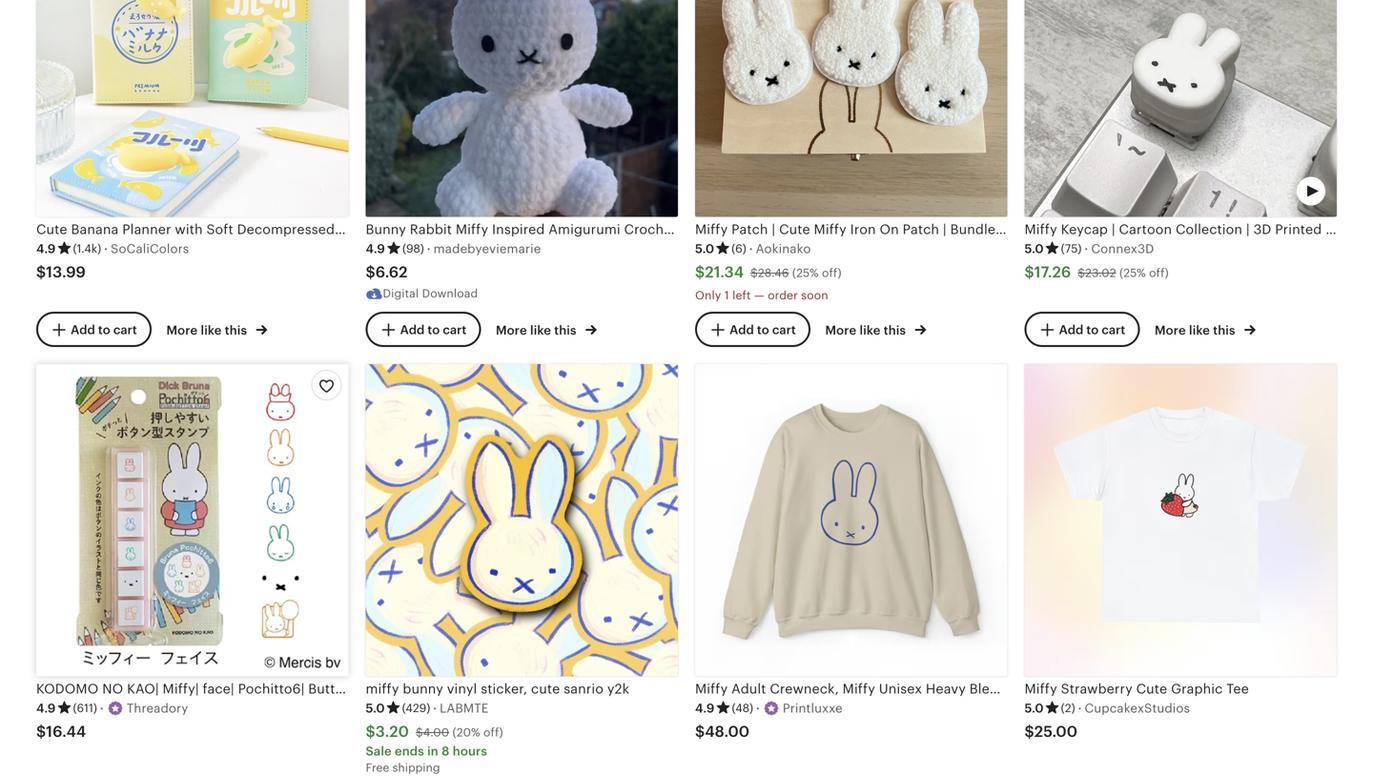 Task type: describe. For each thing, give the bounding box(es) containing it.
pattern
[[681, 222, 728, 237]]

(25% for 17.26
[[1120, 266, 1146, 279]]

miffy left [pdf
[[695, 222, 728, 237]]

$ 3.20 $ 4.00 (20% off) sale ends in 8 hours free shipping
[[366, 724, 503, 774]]

like for $ 17.26 $ 23.02 (25% off)
[[1189, 323, 1210, 338]]

to for 21.34
[[757, 323, 770, 337]]

on
[[880, 222, 899, 237]]

more like this for $ 13.99
[[166, 323, 250, 338]]

off) for 17.26
[[1150, 266, 1169, 279]]

2 | from the left
[[943, 222, 947, 237]]

cart for 13.99
[[113, 323, 137, 337]]

keyboa
[[1326, 222, 1374, 237]]

more for $ 13.99
[[166, 323, 198, 338]]

(1.4k)
[[73, 242, 101, 255]]

4.9 for 48.00
[[695, 702, 715, 716]]

· for $ 25.00
[[1078, 702, 1082, 716]]

cart for 17.26
[[1102, 323, 1126, 337]]

13.99
[[46, 264, 86, 281]]

· for $ 48.00
[[756, 702, 760, 716]]

inspired
[[492, 222, 545, 237]]

more like this link for $ 17.26 $ 23.02 (25% off)
[[1155, 320, 1256, 339]]

add to cart for 6.62
[[400, 323, 467, 337]]

collection
[[1176, 222, 1243, 237]]

download
[[422, 287, 478, 300]]

48.00
[[705, 724, 750, 741]]

$ inside $ 17.26 $ 23.02 (25% off)
[[1078, 266, 1086, 279]]

like for $ 21.34 $ 28.46 (25% off)
[[860, 323, 881, 338]]

$ 48.00
[[695, 724, 750, 741]]

sticker,
[[481, 682, 528, 697]]

miffy strawberry cute graphic tee image
[[1025, 365, 1337, 677]]

5.0 for 21.34
[[695, 242, 715, 256]]

free
[[366, 761, 390, 774]]

add to cart button for 6.62
[[366, 312, 481, 347]]

this for $ 17.26 $ 23.02 (25% off)
[[1214, 323, 1236, 338]]

2
[[1000, 222, 1007, 237]]

· for $ 6.62
[[427, 242, 431, 256]]

printed
[[1276, 222, 1322, 237]]

3 patch from the left
[[1110, 222, 1147, 237]]

add for 21.34
[[730, 323, 754, 337]]

add to cart button for 21.34
[[695, 312, 811, 347]]

bunny rabbit miffy inspired amigurumi crochet pattern [pdf pattern only]
[[366, 222, 867, 237]]

cart for 6.62
[[443, 323, 467, 337]]

kodomo no kao| miffy| face| pochitto6| button| penetration stamp image
[[36, 365, 349, 677]]

only 1 left — order soon
[[695, 289, 829, 302]]

$ for $ 17.26 $ 23.02 (25% off)
[[1025, 264, 1035, 281]]

graphic
[[1171, 682, 1223, 697]]

5.0 for 17.26
[[1025, 242, 1044, 256]]

17.26
[[1035, 264, 1071, 281]]

(20%
[[453, 726, 480, 739]]

5.0 down crewneck
[[1025, 702, 1044, 716]]

add to cart button for 17.26
[[1025, 312, 1140, 347]]

digital download
[[383, 287, 478, 300]]

pochitto6|
[[238, 682, 305, 697]]

$ inside the $ 21.34 $ 28.46 (25% off)
[[751, 266, 758, 279]]

miffy left adult
[[695, 682, 728, 697]]

$ for $ 13.99
[[36, 264, 46, 281]]

penetration
[[359, 682, 434, 697]]

4.9 for 16.44
[[36, 702, 56, 716]]

button|
[[308, 682, 356, 697]]

more for $ 21.34 $ 28.46 (25% off)
[[826, 323, 857, 338]]

this for $ 21.34 $ 28.46 (25% off)
[[884, 323, 906, 338]]

$ for $ 6.62
[[366, 264, 376, 281]]

to for 13.99
[[98, 323, 110, 337]]

sweatshirt
[[1192, 682, 1261, 697]]

tee
[[1227, 682, 1249, 697]]

4.9 for 13.99
[[36, 242, 56, 256]]

miffy adult crewneck, miffy unisex heavy blend crewneck sweatshirt, miffy sweatshirt
[[695, 682, 1261, 697]]

shipping
[[393, 761, 440, 774]]

add to cart for 13.99
[[71, 323, 137, 337]]

off) for 21.34
[[822, 266, 842, 279]]

1 | from the left
[[772, 222, 776, 237]]

(611)
[[73, 702, 97, 715]]

(6)
[[732, 242, 747, 255]]

miffy bunny vinyl sticker, cute sanrio y2k image
[[366, 365, 678, 677]]

adult
[[732, 682, 766, 697]]

6.62
[[376, 264, 408, 281]]

8
[[442, 744, 450, 759]]

only]
[[826, 222, 867, 237]]

bunny
[[366, 222, 406, 237]]

· right (429)
[[433, 702, 437, 716]]

off) inside $ 3.20 $ 4.00 (20% off) sale ends in 8 hours free shipping
[[484, 726, 503, 739]]

(2)
[[1061, 702, 1076, 715]]

miffy left iron
[[814, 222, 847, 237]]

soon
[[801, 289, 829, 302]]

crochet
[[624, 222, 677, 237]]

kao|
[[127, 682, 159, 697]]

—
[[754, 289, 765, 302]]

5 | from the left
[[1247, 222, 1250, 237]]

4 | from the left
[[1112, 222, 1116, 237]]

· for $ 17.26 $ 23.02 (25% off)
[[1085, 242, 1089, 256]]

more like this link for $ 6.62
[[496, 320, 597, 339]]

$ 13.99
[[36, 264, 86, 281]]

product video element
[[1025, 0, 1337, 217]]

4.00
[[423, 726, 449, 739]]

miffy up $ 25.00
[[1025, 682, 1058, 697]]

more like this link for $ 21.34 $ 28.46 (25% off)
[[826, 320, 927, 339]]

3 | from the left
[[1057, 222, 1061, 237]]

more like this for $ 6.62
[[496, 323, 580, 338]]

$ 21.34 $ 28.46 (25% off)
[[695, 264, 842, 281]]

0 vertical spatial cute
[[779, 222, 811, 237]]

heavy
[[926, 682, 966, 697]]

sanrio
[[564, 682, 604, 697]]

ends
[[395, 744, 424, 759]]

(98)
[[402, 242, 424, 255]]

(429)
[[402, 702, 430, 715]]

add to cart button for 13.99
[[36, 312, 151, 347]]

$ for $ 21.34 $ 28.46 (25% off)
[[695, 264, 705, 281]]

only
[[695, 289, 722, 302]]

4.9 for 6.62
[[366, 242, 385, 256]]



Task type: locate. For each thing, give the bounding box(es) containing it.
this for $ 13.99
[[225, 323, 247, 338]]

this for $ 6.62
[[554, 323, 577, 338]]

bundle
[[951, 222, 996, 237]]

2 horizontal spatial patch
[[1110, 222, 1147, 237]]

amigurumi
[[549, 222, 621, 237]]

| right keycap
[[1112, 222, 1116, 237]]

crewneck
[[1011, 682, 1076, 697]]

unisex
[[879, 682, 922, 697]]

1 rabbit from the left
[[410, 222, 452, 237]]

3 add to cart from the left
[[730, 323, 796, 337]]

4 this from the left
[[1214, 323, 1236, 338]]

like
[[201, 323, 222, 338], [530, 323, 551, 338], [860, 323, 881, 338], [1189, 323, 1210, 338]]

1 to from the left
[[98, 323, 110, 337]]

· right (2)
[[1078, 702, 1082, 716]]

4 add from the left
[[1059, 323, 1084, 337]]

3 more like this link from the left
[[826, 320, 927, 339]]

4 add to cart button from the left
[[1025, 312, 1140, 347]]

add down '13.99'
[[71, 323, 95, 337]]

| left bundle
[[943, 222, 947, 237]]

3 more like this from the left
[[826, 323, 909, 338]]

bunny
[[403, 682, 443, 697]]

more for $ 17.26 $ 23.02 (25% off)
[[1155, 323, 1186, 338]]

more like this link
[[166, 320, 267, 339], [496, 320, 597, 339], [826, 320, 927, 339], [1155, 320, 1256, 339]]

1 more like this from the left
[[166, 323, 250, 338]]

more like this for $ 21.34 $ 28.46 (25% off)
[[826, 323, 909, 338]]

3d
[[1254, 222, 1272, 237]]

3.20
[[376, 724, 409, 741]]

2 horizontal spatial off)
[[1150, 266, 1169, 279]]

cute banana planner with soft decompressed silicone banana- soft leather cover - 224 pages - a6 notebooks  - diy journal image
[[36, 0, 349, 217]]

· for $ 16.44
[[100, 702, 104, 716]]

1 add from the left
[[71, 323, 95, 337]]

patch right the "on"
[[903, 222, 940, 237]]

patch right keycap
[[1110, 222, 1147, 237]]

5.0
[[695, 242, 715, 256], [1025, 242, 1044, 256], [366, 702, 385, 716], [1025, 702, 1044, 716]]

$ for $ 3.20 $ 4.00 (20% off) sale ends in 8 hours free shipping
[[366, 724, 376, 741]]

miffy strawberry cute graphic tee
[[1025, 682, 1249, 697]]

4 more like this from the left
[[1155, 323, 1239, 338]]

0 horizontal spatial patch
[[732, 222, 768, 237]]

2 add to cart from the left
[[400, 323, 467, 337]]

0 horizontal spatial off)
[[484, 726, 503, 739]]

vinyl
[[447, 682, 477, 697]]

5.0 down pattern
[[695, 242, 715, 256]]

crewneck,
[[770, 682, 839, 697]]

add for 17.26
[[1059, 323, 1084, 337]]

· for $ 13.99
[[104, 242, 108, 256]]

add down left
[[730, 323, 754, 337]]

add to cart down $ 17.26 $ 23.02 (25% off)
[[1059, 323, 1126, 337]]

miffy adult crewneck, miffy unisex heavy blend crewneck sweatshirt, miffy sweatshirt image
[[695, 365, 1008, 677]]

2 more like this from the left
[[496, 323, 580, 338]]

like for $ 6.62
[[530, 323, 551, 338]]

(25% inside $ 17.26 $ 23.02 (25% off)
[[1120, 266, 1146, 279]]

add to cart down '13.99'
[[71, 323, 137, 337]]

face|
[[203, 682, 234, 697]]

rabbit up the (98)
[[410, 222, 452, 237]]

(75)
[[1061, 242, 1082, 255]]

stamp
[[438, 682, 480, 697]]

cute
[[779, 222, 811, 237], [1137, 682, 1168, 697]]

rabbit up (75)
[[1065, 222, 1107, 237]]

more like this for $ 17.26 $ 23.02 (25% off)
[[1155, 323, 1239, 338]]

to
[[98, 323, 110, 337], [428, 323, 440, 337], [757, 323, 770, 337], [1087, 323, 1099, 337]]

| left keycap
[[1057, 222, 1061, 237]]

2 like from the left
[[530, 323, 551, 338]]

2 add from the left
[[400, 323, 425, 337]]

1 horizontal spatial off)
[[822, 266, 842, 279]]

add for 13.99
[[71, 323, 95, 337]]

to down only 1 left — order soon
[[757, 323, 770, 337]]

patch up (6)
[[732, 222, 768, 237]]

miffy left inspired
[[456, 222, 489, 237]]

4.9 down bunny
[[366, 242, 385, 256]]

strawberry
[[1061, 682, 1133, 697]]

$ 6.62
[[366, 264, 408, 281]]

$ for $ 48.00
[[695, 724, 705, 741]]

2 add to cart button from the left
[[366, 312, 481, 347]]

miffy|
[[163, 682, 199, 697]]

miffy keycap | cartoon collection | 3d printed keyboa
[[1025, 222, 1374, 237]]

· right (1.4k)
[[104, 242, 108, 256]]

miffy keycap | cartoon collection | 3d printed keyboard accessory & gifts image
[[1025, 0, 1337, 217]]

add
[[71, 323, 95, 337], [400, 323, 425, 337], [730, 323, 754, 337], [1059, 323, 1084, 337]]

to down $ 17.26 $ 23.02 (25% off)
[[1087, 323, 1099, 337]]

4.9
[[36, 242, 56, 256], [366, 242, 385, 256], [36, 702, 56, 716], [695, 702, 715, 716]]

$ for $ 16.44
[[36, 724, 46, 741]]

4 to from the left
[[1087, 323, 1099, 337]]

off)
[[822, 266, 842, 279], [1150, 266, 1169, 279], [484, 726, 503, 739]]

1 (25% from the left
[[793, 266, 819, 279]]

1 add to cart from the left
[[71, 323, 137, 337]]

miffy
[[366, 682, 399, 697]]

to for 6.62
[[428, 323, 440, 337]]

2 more from the left
[[496, 323, 527, 338]]

1 horizontal spatial rabbit
[[1065, 222, 1107, 237]]

add to cart button
[[36, 312, 151, 347], [366, 312, 481, 347], [695, 312, 811, 347], [1025, 312, 1140, 347]]

cute
[[531, 682, 560, 697]]

kodomo
[[36, 682, 99, 697]]

miffy left sweatshirt
[[1156, 682, 1188, 697]]

1 this from the left
[[225, 323, 247, 338]]

0 horizontal spatial (25%
[[793, 266, 819, 279]]

1 more like this link from the left
[[166, 320, 267, 339]]

more for $ 6.62
[[496, 323, 527, 338]]

· for $ 21.34 $ 28.46 (25% off)
[[749, 242, 753, 256]]

$ 25.00
[[1025, 724, 1078, 741]]

miffy
[[456, 222, 489, 237], [695, 222, 728, 237], [814, 222, 847, 237], [1025, 222, 1058, 237], [695, 682, 728, 697], [843, 682, 876, 697], [1025, 682, 1058, 697], [1156, 682, 1188, 697]]

miffy patch | cute miffy iron on patch | bundle 2 pieces | rabbit patch image
[[695, 0, 1008, 217]]

5.0 down miffy
[[366, 702, 385, 716]]

to for 17.26
[[1087, 323, 1099, 337]]

4 more from the left
[[1155, 323, 1186, 338]]

add to cart down only 1 left — order soon
[[730, 323, 796, 337]]

| left 3d
[[1247, 222, 1250, 237]]

cute up the 28.46
[[779, 222, 811, 237]]

(25% for 21.34
[[793, 266, 819, 279]]

order
[[768, 289, 798, 302]]

3 this from the left
[[884, 323, 906, 338]]

4 add to cart from the left
[[1059, 323, 1126, 337]]

add for 6.62
[[400, 323, 425, 337]]

miffy bunny vinyl sticker, cute sanrio y2k
[[366, 682, 630, 697]]

· right (75)
[[1085, 242, 1089, 256]]

3 add to cart button from the left
[[695, 312, 811, 347]]

add to cart for 21.34
[[730, 323, 796, 337]]

(25%
[[793, 266, 819, 279], [1120, 266, 1146, 279]]

more
[[166, 323, 198, 338], [496, 323, 527, 338], [826, 323, 857, 338], [1155, 323, 1186, 338]]

$ 17.26 $ 23.02 (25% off)
[[1025, 264, 1169, 281]]

2 rabbit from the left
[[1065, 222, 1107, 237]]

0 horizontal spatial rabbit
[[410, 222, 452, 237]]

2 patch from the left
[[903, 222, 940, 237]]

this
[[225, 323, 247, 338], [554, 323, 577, 338], [884, 323, 906, 338], [1214, 323, 1236, 338]]

add down 17.26
[[1059, 323, 1084, 337]]

2 (25% from the left
[[1120, 266, 1146, 279]]

add to cart button down $ 17.26 $ 23.02 (25% off)
[[1025, 312, 1140, 347]]

2 to from the left
[[428, 323, 440, 337]]

· right (611)
[[100, 702, 104, 716]]

1 add to cart button from the left
[[36, 312, 151, 347]]

(25% right 23.02 at the top of the page
[[1120, 266, 1146, 279]]

off) inside $ 17.26 $ 23.02 (25% off)
[[1150, 266, 1169, 279]]

4.9 up $ 16.44
[[36, 702, 56, 716]]

1 like from the left
[[201, 323, 222, 338]]

4 like from the left
[[1189, 323, 1210, 338]]

25.00
[[1035, 724, 1078, 741]]

add to cart down digital download
[[400, 323, 467, 337]]

off) up soon
[[822, 266, 842, 279]]

3 to from the left
[[757, 323, 770, 337]]

2 more like this link from the left
[[496, 320, 597, 339]]

add to cart button down digital download
[[366, 312, 481, 347]]

hours
[[453, 744, 487, 759]]

no
[[102, 682, 123, 697]]

(25% up soon
[[793, 266, 819, 279]]

3 add from the left
[[730, 323, 754, 337]]

pattern
[[765, 222, 823, 237]]

[pdf
[[731, 222, 761, 237]]

$ 16.44
[[36, 724, 86, 741]]

off) down the cartoon
[[1150, 266, 1169, 279]]

23.02
[[1086, 266, 1117, 279]]

keycap
[[1061, 222, 1108, 237]]

cartoon
[[1119, 222, 1172, 237]]

off) right (20%
[[484, 726, 503, 739]]

$ for $ 25.00
[[1025, 724, 1035, 741]]

sale
[[366, 744, 392, 759]]

left
[[733, 289, 751, 302]]

patch
[[732, 222, 768, 237], [903, 222, 940, 237], [1110, 222, 1147, 237]]

1 horizontal spatial patch
[[903, 222, 940, 237]]

to down (1.4k)
[[98, 323, 110, 337]]

y2k
[[607, 682, 630, 697]]

in
[[427, 744, 439, 759]]

· right (48)
[[756, 702, 760, 716]]

1 cart from the left
[[113, 323, 137, 337]]

4 more like this link from the left
[[1155, 320, 1256, 339]]

more like this link for $ 13.99
[[166, 320, 267, 339]]

|
[[772, 222, 776, 237], [943, 222, 947, 237], [1057, 222, 1061, 237], [1112, 222, 1116, 237], [1247, 222, 1250, 237]]

4 cart from the left
[[1102, 323, 1126, 337]]

4.9 up the $ 48.00
[[695, 702, 715, 716]]

iron
[[851, 222, 876, 237]]

add to cart button down —
[[695, 312, 811, 347]]

add down digital
[[400, 323, 425, 337]]

· right (6)
[[749, 242, 753, 256]]

add to cart button down '13.99'
[[36, 312, 151, 347]]

5.0 for 3.20
[[366, 702, 385, 716]]

0 horizontal spatial cute
[[779, 222, 811, 237]]

like for $ 13.99
[[201, 323, 222, 338]]

21.34
[[705, 264, 744, 281]]

sweatshirt,
[[1079, 682, 1152, 697]]

1
[[725, 289, 730, 302]]

miffy patch | cute miffy iron on patch | bundle 2 pieces | rabbit patch
[[695, 222, 1147, 237]]

1 patch from the left
[[732, 222, 768, 237]]

(25% inside the $ 21.34 $ 28.46 (25% off)
[[793, 266, 819, 279]]

2 this from the left
[[554, 323, 577, 338]]

| right [pdf
[[772, 222, 776, 237]]

cute left graphic
[[1137, 682, 1168, 697]]

1 horizontal spatial cute
[[1137, 682, 1168, 697]]

miffy right 2
[[1025, 222, 1058, 237]]

3 cart from the left
[[772, 323, 796, 337]]

pieces
[[1011, 222, 1054, 237]]

· right the (98)
[[427, 242, 431, 256]]

3 like from the left
[[860, 323, 881, 338]]

$
[[36, 264, 46, 281], [366, 264, 376, 281], [695, 264, 705, 281], [1025, 264, 1035, 281], [751, 266, 758, 279], [1078, 266, 1086, 279], [36, 724, 46, 741], [366, 724, 376, 741], [695, 724, 705, 741], [1025, 724, 1035, 741], [416, 726, 423, 739]]

bunny rabbit miffy inspired amigurumi crochet pattern [pdf pattern only] image
[[366, 0, 678, 217]]

cart for 21.34
[[772, 323, 796, 337]]

blend
[[970, 682, 1007, 697]]

off) inside the $ 21.34 $ 28.46 (25% off)
[[822, 266, 842, 279]]

1 vertical spatial cute
[[1137, 682, 1168, 697]]

16.44
[[46, 724, 86, 741]]

1 horizontal spatial (25%
[[1120, 266, 1146, 279]]

add to cart for 17.26
[[1059, 323, 1126, 337]]

(48)
[[732, 702, 754, 715]]

kodomo no kao| miffy| face| pochitto6| button| penetration stamp
[[36, 682, 480, 697]]

1 more from the left
[[166, 323, 198, 338]]

to down digital download
[[428, 323, 440, 337]]

2 cart from the left
[[443, 323, 467, 337]]

·
[[104, 242, 108, 256], [427, 242, 431, 256], [749, 242, 753, 256], [1085, 242, 1089, 256], [100, 702, 104, 716], [433, 702, 437, 716], [756, 702, 760, 716], [1078, 702, 1082, 716]]

4.9 up $ 13.99
[[36, 242, 56, 256]]

5.0 down pieces
[[1025, 242, 1044, 256]]

miffy left 'unisex'
[[843, 682, 876, 697]]

3 more from the left
[[826, 323, 857, 338]]

digital
[[383, 287, 419, 300]]

28.46
[[758, 266, 789, 279]]



Task type: vqa. For each thing, say whether or not it's contained in the screenshot.
$ 13.99's ·
yes



